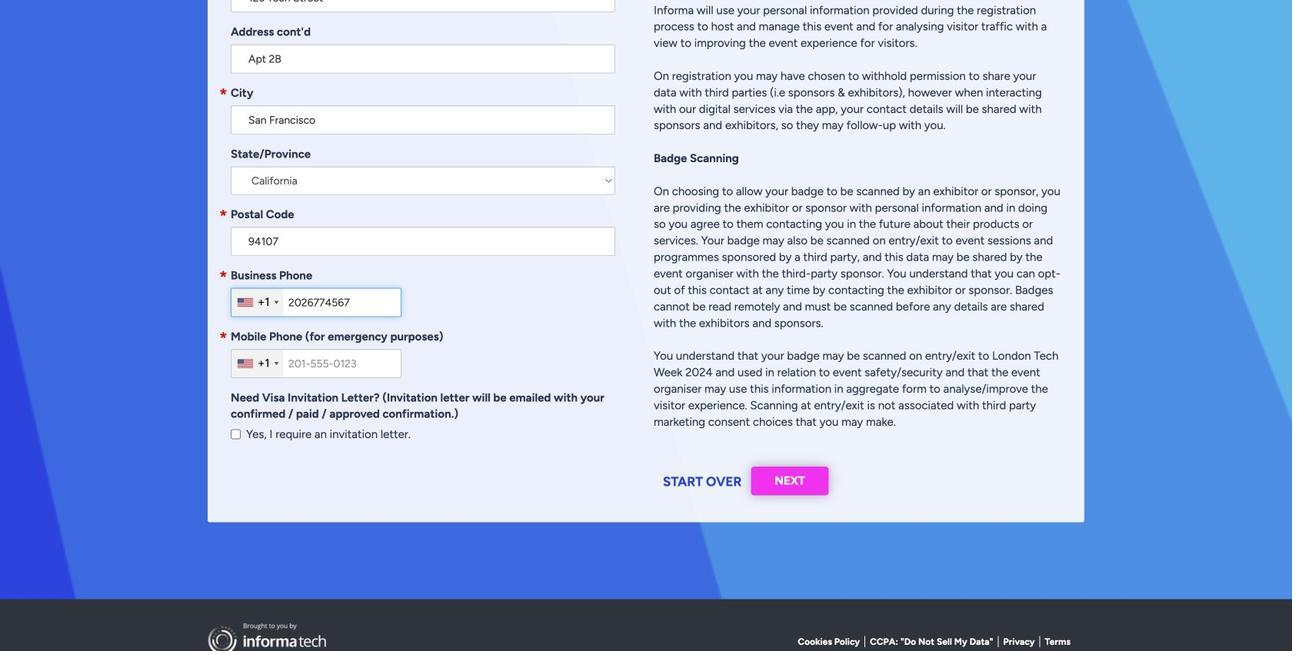 Task type: locate. For each thing, give the bounding box(es) containing it.
None checkbox
[[231, 430, 241, 440]]

None submit
[[751, 467, 829, 496]]

None field
[[232, 289, 284, 317], [232, 350, 284, 378], [232, 289, 284, 317], [232, 350, 284, 378]]

None text field
[[231, 227, 616, 256]]

None text field
[[231, 44, 616, 74], [231, 105, 616, 135], [231, 44, 616, 74], [231, 105, 616, 135]]

201-555-0123 text field
[[231, 349, 402, 378]]



Task type: describe. For each thing, give the bounding box(es) containing it.
Enter your address text field
[[231, 0, 616, 12]]

201-555-0123 text field
[[231, 288, 402, 317]]

informa tech logo image
[[208, 623, 339, 652]]



